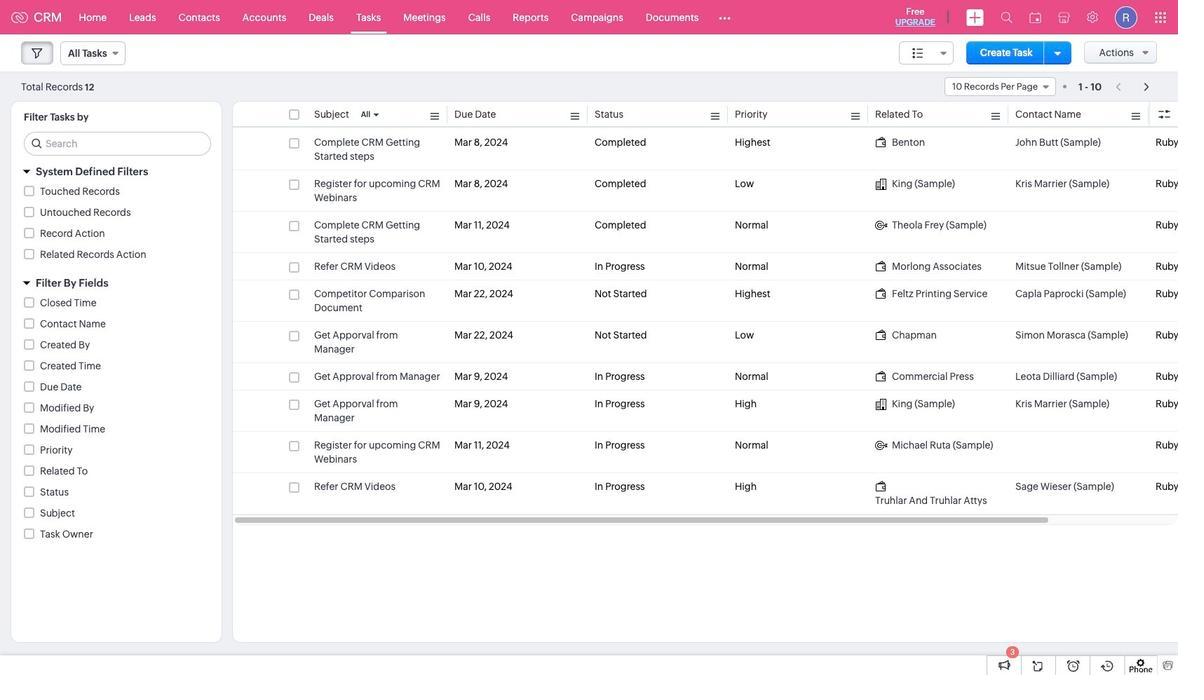 Task type: vqa. For each thing, say whether or not it's contained in the screenshot.
Search element
yes



Task type: locate. For each thing, give the bounding box(es) containing it.
size image
[[913, 47, 924, 60]]

Other Modules field
[[710, 6, 740, 28]]

profile image
[[1115, 6, 1138, 28]]

row group
[[233, 129, 1178, 515]]

none field size
[[899, 41, 954, 65]]

create menu image
[[967, 9, 984, 26]]

None field
[[60, 41, 125, 65], [899, 41, 954, 65], [945, 77, 1056, 96], [60, 41, 125, 65], [945, 77, 1056, 96]]



Task type: describe. For each thing, give the bounding box(es) containing it.
search element
[[993, 0, 1021, 34]]

logo image
[[11, 12, 28, 23]]

search image
[[1001, 11, 1013, 23]]

calendar image
[[1030, 12, 1042, 23]]

create menu element
[[958, 0, 993, 34]]

profile element
[[1107, 0, 1146, 34]]

Search text field
[[25, 133, 210, 155]]



